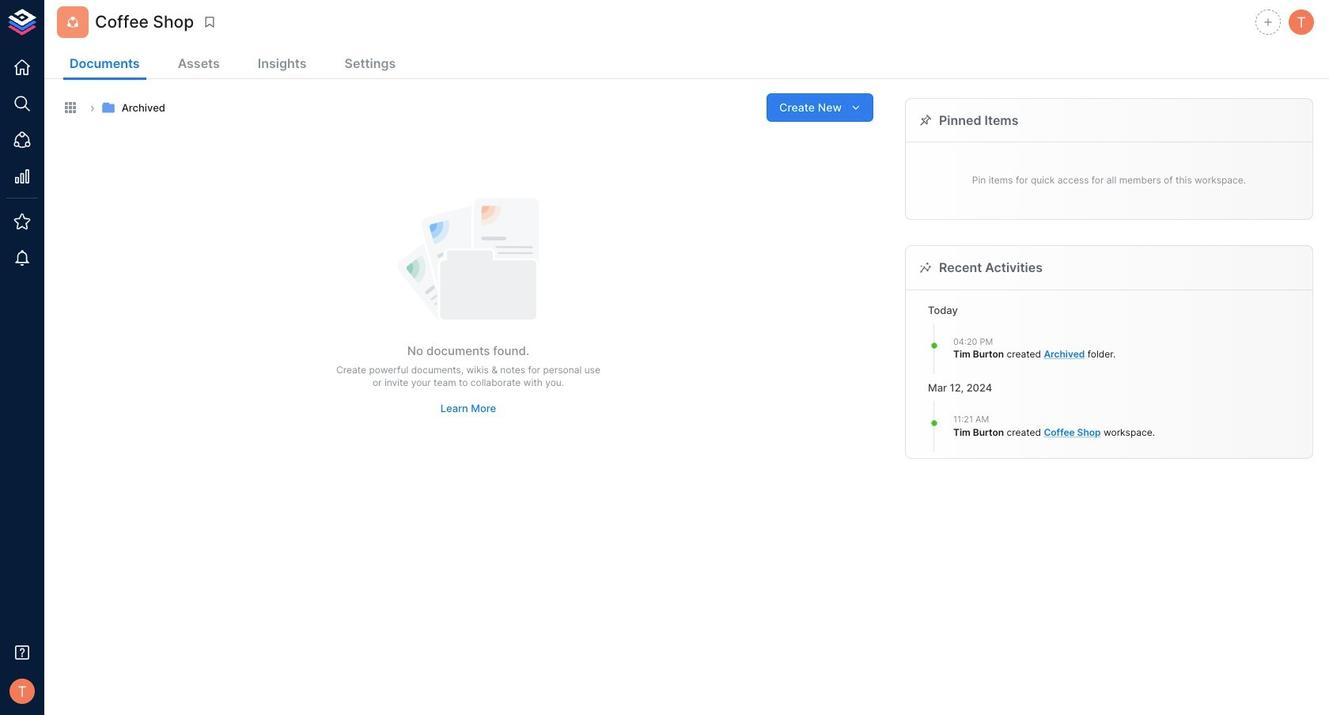 Task type: locate. For each thing, give the bounding box(es) containing it.
bookmark image
[[203, 15, 217, 29]]



Task type: vqa. For each thing, say whether or not it's contained in the screenshot.
1st THE "HELP" image from the top of the page
no



